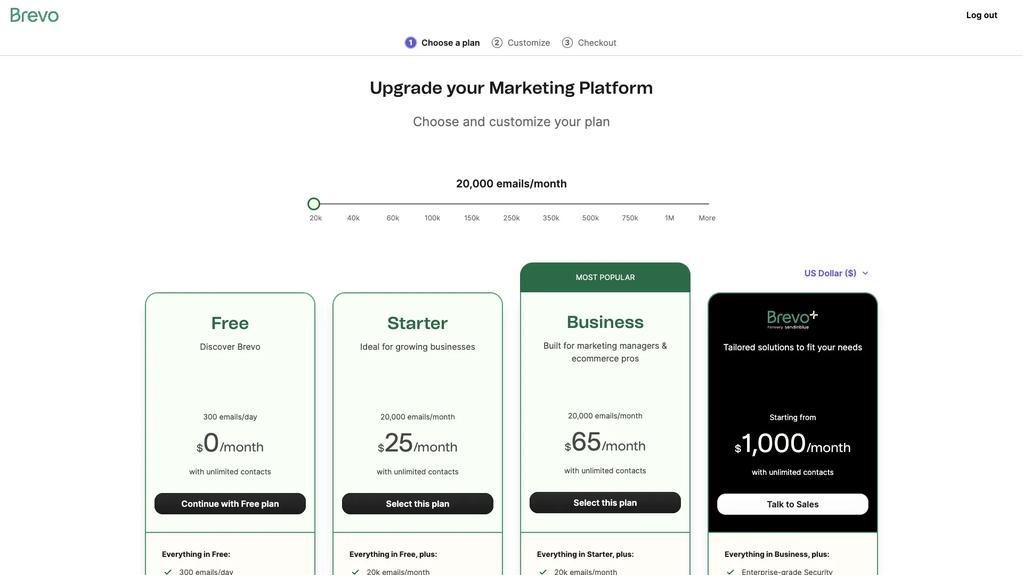 Task type: describe. For each thing, give the bounding box(es) containing it.
log out button
[[958, 4, 1006, 26]]

us
[[805, 268, 817, 279]]

us dollar ($) button
[[796, 263, 878, 284]]

month inside $ 1,000 / month
[[811, 440, 851, 456]]

unlimited for 65
[[582, 466, 614, 475]]

out
[[984, 10, 998, 20]]

continue with free plan button
[[155, 494, 306, 515]]

a
[[455, 37, 460, 48]]

talk to sales button
[[717, 494, 869, 515]]

and
[[463, 114, 486, 130]]

contacts for 25
[[428, 467, 459, 477]]

fit
[[807, 342, 815, 353]]

solutions
[[758, 342, 794, 353]]

most popular
[[576, 273, 635, 282]]

20,000 emails / month for 65
[[568, 411, 643, 421]]

350k
[[543, 214, 560, 222]]

select this plan for 65
[[574, 498, 637, 509]]

with for 25
[[377, 467, 392, 477]]

contacts for 1,000
[[804, 468, 834, 477]]

choose for upgrade your marketing platform
[[413, 114, 459, 130]]

$ 65 / month
[[565, 426, 646, 457]]

40k
[[347, 214, 360, 222]]

managers
[[620, 341, 660, 351]]

emails for 65
[[595, 411, 618, 421]]

growing
[[396, 342, 428, 352]]

with for 0
[[189, 467, 204, 477]]

$ 0 / month
[[196, 427, 264, 458]]

starter,
[[587, 550, 615, 559]]

1 horizontal spatial your
[[555, 114, 581, 130]]

with unlimited contacts for 0
[[189, 467, 271, 477]]

select this plan button for 65
[[530, 493, 681, 514]]

$ for 25
[[378, 443, 384, 455]]

($)
[[845, 268, 857, 279]]

unlimited for 0
[[206, 467, 239, 477]]

customize
[[489, 114, 551, 130]]

starting
[[770, 413, 798, 422]]

/ inside "$ 25 / month"
[[413, 440, 418, 455]]

with unlimited contacts for 65
[[565, 466, 647, 475]]

contacts for 65
[[616, 466, 647, 475]]

month inside "$ 25 / month"
[[418, 440, 458, 455]]

20,000 for 65
[[568, 411, 593, 421]]

20k
[[310, 214, 322, 222]]

dollar
[[819, 268, 843, 279]]

day
[[245, 413, 257, 422]]

20,000 for 25
[[381, 413, 405, 422]]

ideal
[[360, 342, 380, 352]]

plus: for 1,000
[[812, 550, 830, 559]]

starting from
[[770, 413, 816, 422]]

$ 1,000 / month
[[735, 428, 851, 459]]

750k
[[622, 214, 638, 222]]

businesses
[[430, 342, 475, 352]]

talk
[[767, 499, 784, 510]]

choose a plan
[[422, 37, 480, 48]]

1
[[409, 38, 413, 47]]

for for 25
[[382, 342, 393, 352]]

choose and customize your plan
[[413, 114, 610, 130]]

discover
[[200, 342, 235, 352]]

everything in business, plus:
[[725, 550, 830, 559]]

this for 65
[[602, 498, 617, 509]]

most
[[576, 273, 598, 282]]

upgrade your marketing platform
[[370, 78, 653, 98]]

continue
[[181, 499, 219, 510]]

100k
[[425, 214, 440, 222]]

more
[[699, 214, 716, 222]]

business
[[567, 312, 644, 333]]

in for 0
[[204, 550, 210, 559]]

needs
[[838, 342, 863, 353]]

1,000
[[742, 428, 807, 459]]

month up "$ 65 / month"
[[620, 411, 643, 421]]

popular
[[600, 273, 635, 282]]

&
[[662, 341, 667, 351]]

0 horizontal spatial your
[[447, 78, 485, 98]]

month up 350k
[[534, 177, 567, 190]]

log
[[967, 10, 982, 20]]

tailored
[[724, 342, 756, 353]]

marketing
[[489, 78, 575, 98]]

everything in free, plus:
[[350, 550, 437, 559]]

in for 25
[[391, 550, 398, 559]]

tailored solutions to fit your needs
[[724, 342, 863, 353]]

1 horizontal spatial to
[[797, 342, 805, 353]]

plus: for 25
[[419, 550, 437, 559]]

with for 65
[[565, 466, 580, 475]]

1 horizontal spatial 20,000 emails / month
[[456, 177, 567, 190]]

free:
[[212, 550, 230, 559]]

2
[[495, 38, 499, 47]]



Task type: locate. For each thing, give the bounding box(es) containing it.
everything for 25
[[350, 550, 390, 559]]

1 horizontal spatial this
[[602, 498, 617, 509]]

500k
[[582, 214, 599, 222]]

plus:
[[419, 550, 437, 559], [616, 550, 634, 559], [812, 550, 830, 559]]

contacts for 0
[[241, 467, 271, 477]]

select this plan up the free,
[[386, 499, 450, 510]]

plus: for 65
[[616, 550, 634, 559]]

1 horizontal spatial select this plan button
[[530, 493, 681, 514]]

starter
[[387, 313, 448, 334]]

with inside button
[[221, 499, 239, 510]]

plus: right business, at the right bottom
[[812, 550, 830, 559]]

with unlimited contacts down the "$ 0 / month"
[[189, 467, 271, 477]]

everything
[[162, 550, 202, 559], [350, 550, 390, 559], [537, 550, 577, 559], [725, 550, 765, 559]]

with unlimited contacts for 1,000
[[752, 468, 834, 477]]

2 horizontal spatial plus:
[[812, 550, 830, 559]]

to left fit
[[797, 342, 805, 353]]

select this plan button for 25
[[342, 494, 494, 515]]

customize
[[508, 37, 550, 48]]

1 horizontal spatial 20,000
[[456, 177, 494, 190]]

2 plus: from the left
[[616, 550, 634, 559]]

0
[[203, 427, 220, 458]]

this
[[602, 498, 617, 509], [414, 499, 430, 510]]

month down from
[[811, 440, 851, 456]]

$ inside "$ 25 / month"
[[378, 443, 384, 455]]

with unlimited contacts down "$ 65 / month"
[[565, 466, 647, 475]]

everything for 65
[[537, 550, 577, 559]]

1 vertical spatial choose
[[413, 114, 459, 130]]

1 plus: from the left
[[419, 550, 437, 559]]

1 horizontal spatial select
[[574, 498, 600, 509]]

select up everything in free, plus:
[[386, 499, 412, 510]]

$
[[565, 442, 571, 454], [196, 443, 203, 455], [378, 443, 384, 455], [735, 443, 742, 455]]

4 in from the left
[[766, 550, 773, 559]]

month right 65
[[606, 439, 646, 454]]

select up everything in starter, plus: on the bottom right of the page
[[574, 498, 600, 509]]

with unlimited contacts down "$ 25 / month"
[[377, 467, 459, 477]]

marketing
[[577, 341, 617, 351]]

month up "$ 25 / month"
[[433, 413, 455, 422]]

sales
[[797, 499, 819, 510]]

free
[[241, 499, 259, 510]]

plan
[[462, 37, 480, 48], [585, 114, 610, 130], [620, 498, 637, 509], [262, 499, 279, 510], [432, 499, 450, 510]]

in left the starter,
[[579, 550, 586, 559]]

free,
[[400, 550, 418, 559]]

to
[[797, 342, 805, 353], [786, 499, 795, 510]]

1 horizontal spatial for
[[564, 341, 575, 351]]

3 plus: from the left
[[812, 550, 830, 559]]

contacts up sales
[[804, 468, 834, 477]]

0 horizontal spatial 20,000 emails / month
[[381, 413, 455, 422]]

2 in from the left
[[391, 550, 398, 559]]

built for marketing managers & ecommerce pros
[[544, 341, 667, 364]]

choose left and
[[413, 114, 459, 130]]

0 horizontal spatial 20,000
[[381, 413, 405, 422]]

$ inside "$ 65 / month"
[[565, 442, 571, 454]]

built
[[544, 341, 561, 351]]

with down 1,000
[[752, 468, 767, 477]]

unlimited down "$ 65 / month"
[[582, 466, 614, 475]]

everything left business, at the right bottom
[[725, 550, 765, 559]]

unlimited for 1,000
[[769, 468, 801, 477]]

0 horizontal spatial select this plan
[[386, 499, 450, 510]]

select this plan button up the free,
[[342, 494, 494, 515]]

25
[[384, 427, 413, 458]]

this up the free,
[[414, 499, 430, 510]]

plus: right the free,
[[419, 550, 437, 559]]

with up continue
[[189, 467, 204, 477]]

for inside built for marketing managers & ecommerce pros
[[564, 341, 575, 351]]

in left free:
[[204, 550, 210, 559]]

everything for 1,000
[[725, 550, 765, 559]]

20,000 up 65
[[568, 411, 593, 421]]

emails
[[496, 177, 530, 190], [595, 411, 618, 421], [219, 413, 242, 422], [408, 413, 430, 422]]

contacts
[[616, 466, 647, 475], [241, 467, 271, 477], [428, 467, 459, 477], [804, 468, 834, 477]]

pros
[[622, 353, 639, 364]]

us dollar ($)
[[805, 268, 857, 279]]

0 vertical spatial choose
[[422, 37, 453, 48]]

select this plan button up the starter,
[[530, 493, 681, 514]]

your right fit
[[818, 342, 836, 353]]

0 vertical spatial to
[[797, 342, 805, 353]]

20,000 emails / month up "$ 65 / month"
[[568, 411, 643, 421]]

everything left free:
[[162, 550, 202, 559]]

2 horizontal spatial 20,000 emails / month
[[568, 411, 643, 421]]

0 horizontal spatial select this plan button
[[342, 494, 494, 515]]

contacts down "$ 25 / month"
[[428, 467, 459, 477]]

1 vertical spatial your
[[555, 114, 581, 130]]

free
[[211, 313, 249, 334]]

3 everything from the left
[[537, 550, 577, 559]]

$ inside $ 1,000 / month
[[735, 443, 742, 455]]

with unlimited contacts
[[565, 466, 647, 475], [189, 467, 271, 477], [377, 467, 459, 477], [752, 468, 834, 477]]

in for 1,000
[[766, 550, 773, 559]]

your up and
[[447, 78, 485, 98]]

emails up "$ 65 / month"
[[595, 411, 618, 421]]

in for 65
[[579, 550, 586, 559]]

slider
[[308, 198, 320, 211]]

select this plan
[[574, 498, 637, 509], [386, 499, 450, 510]]

20,000
[[456, 177, 494, 190], [568, 411, 593, 421], [381, 413, 405, 422]]

/ inside $ 1,000 / month
[[807, 440, 811, 456]]

ecommerce
[[572, 353, 619, 364]]

brevo
[[237, 342, 261, 352]]

your right customize
[[555, 114, 581, 130]]

20,000 up the 150k
[[456, 177, 494, 190]]

1 in from the left
[[204, 550, 210, 559]]

20,000 emails / month up 250k
[[456, 177, 567, 190]]

0 horizontal spatial this
[[414, 499, 430, 510]]

2 horizontal spatial your
[[818, 342, 836, 353]]

select this plan for 25
[[386, 499, 450, 510]]

20,000 emails / month up "$ 25 / month"
[[381, 413, 455, 422]]

choose
[[422, 37, 453, 48], [413, 114, 459, 130]]

4 everything from the left
[[725, 550, 765, 559]]

plan inside button
[[262, 499, 279, 510]]

ideal for growing businesses
[[360, 342, 475, 352]]

everything left the free,
[[350, 550, 390, 559]]

$ for 0
[[196, 443, 203, 455]]

1m
[[665, 214, 675, 222]]

in left the free,
[[391, 550, 398, 559]]

this up the starter,
[[602, 498, 617, 509]]

0 horizontal spatial for
[[382, 342, 393, 352]]

with
[[565, 466, 580, 475], [189, 467, 204, 477], [377, 467, 392, 477], [752, 468, 767, 477], [221, 499, 239, 510]]

2 everything from the left
[[350, 550, 390, 559]]

300
[[203, 413, 217, 422]]

month inside "$ 65 / month"
[[606, 439, 646, 454]]

everything for 0
[[162, 550, 202, 559]]

unlimited down the "$ 0 / month"
[[206, 467, 239, 477]]

everything in free:
[[162, 550, 230, 559]]

/
[[530, 177, 534, 190], [618, 411, 620, 421], [242, 413, 245, 422], [430, 413, 433, 422], [602, 439, 606, 454], [220, 440, 224, 455], [413, 440, 418, 455], [807, 440, 811, 456]]

choose for 1
[[422, 37, 453, 48]]

2 horizontal spatial 20,000
[[568, 411, 593, 421]]

to inside button
[[786, 499, 795, 510]]

discover brevo
[[200, 342, 261, 352]]

for for 65
[[564, 341, 575, 351]]

select this plan up the starter,
[[574, 498, 637, 509]]

to right talk
[[786, 499, 795, 510]]

unlimited
[[582, 466, 614, 475], [206, 467, 239, 477], [394, 467, 426, 477], [769, 468, 801, 477]]

20,000 up 25
[[381, 413, 405, 422]]

your
[[447, 78, 485, 98], [555, 114, 581, 130], [818, 342, 836, 353]]

300 emails / day
[[203, 413, 257, 422]]

1 horizontal spatial select this plan
[[574, 498, 637, 509]]

for
[[564, 341, 575, 351], [382, 342, 393, 352]]

choose left a
[[422, 37, 453, 48]]

platform
[[579, 78, 653, 98]]

everything in starter, plus:
[[537, 550, 634, 559]]

$ inside the "$ 0 / month"
[[196, 443, 203, 455]]

1 vertical spatial to
[[786, 499, 795, 510]]

3
[[565, 38, 570, 47]]

month inside the "$ 0 / month"
[[224, 440, 264, 455]]

emails up "$ 25 / month"
[[408, 413, 430, 422]]

select
[[574, 498, 600, 509], [386, 499, 412, 510]]

contacts up free
[[241, 467, 271, 477]]

unlimited down "$ 25 / month"
[[394, 467, 426, 477]]

in
[[204, 550, 210, 559], [391, 550, 398, 559], [579, 550, 586, 559], [766, 550, 773, 559]]

emails left day
[[219, 413, 242, 422]]

60k
[[387, 214, 399, 222]]

1 everything from the left
[[162, 550, 202, 559]]

with unlimited contacts for 25
[[377, 467, 459, 477]]

select this plan button
[[530, 493, 681, 514], [342, 494, 494, 515]]

0 horizontal spatial plus:
[[419, 550, 437, 559]]

$ for 65
[[565, 442, 571, 454]]

from
[[800, 413, 816, 422]]

select for 65
[[574, 498, 600, 509]]

$ for 1,000
[[735, 443, 742, 455]]

contacts down "$ 65 / month"
[[616, 466, 647, 475]]

with unlimited contacts down $ 1,000 / month
[[752, 468, 834, 477]]

talk to sales
[[767, 499, 819, 510]]

unlimited for 25
[[394, 467, 426, 477]]

everything left the starter,
[[537, 550, 577, 559]]

upgrade
[[370, 78, 443, 98]]

20,000 emails / month for 25
[[381, 413, 455, 422]]

month down day
[[224, 440, 264, 455]]

this for 25
[[414, 499, 430, 510]]

unlimited down $ 1,000 / month
[[769, 468, 801, 477]]

$ 25 / month
[[378, 427, 458, 458]]

/ inside "$ 65 / month"
[[602, 439, 606, 454]]

continue with free plan
[[181, 499, 279, 510]]

log out
[[967, 10, 998, 20]]

20,000 emails / month
[[456, 177, 567, 190], [568, 411, 643, 421], [381, 413, 455, 422]]

with down 25
[[377, 467, 392, 477]]

with left free
[[221, 499, 239, 510]]

0 horizontal spatial to
[[786, 499, 795, 510]]

150k
[[464, 214, 480, 222]]

with for 1,000
[[752, 468, 767, 477]]

with down 65
[[565, 466, 580, 475]]

0 horizontal spatial select
[[386, 499, 412, 510]]

business,
[[775, 550, 810, 559]]

/ inside the "$ 0 / month"
[[220, 440, 224, 455]]

emails for 25
[[408, 413, 430, 422]]

emails up 250k
[[496, 177, 530, 190]]

0 vertical spatial your
[[447, 78, 485, 98]]

65
[[571, 426, 602, 457]]

month right 25
[[418, 440, 458, 455]]

250k
[[503, 214, 520, 222]]

for right built
[[564, 341, 575, 351]]

in left business, at the right bottom
[[766, 550, 773, 559]]

3 in from the left
[[579, 550, 586, 559]]

for right ideal
[[382, 342, 393, 352]]

select for 25
[[386, 499, 412, 510]]

checkout
[[578, 37, 617, 48]]

plus: right the starter,
[[616, 550, 634, 559]]

emails for 0
[[219, 413, 242, 422]]

1 horizontal spatial plus:
[[616, 550, 634, 559]]

2 vertical spatial your
[[818, 342, 836, 353]]



Task type: vqa. For each thing, say whether or not it's contained in the screenshot.
The 500K
yes



